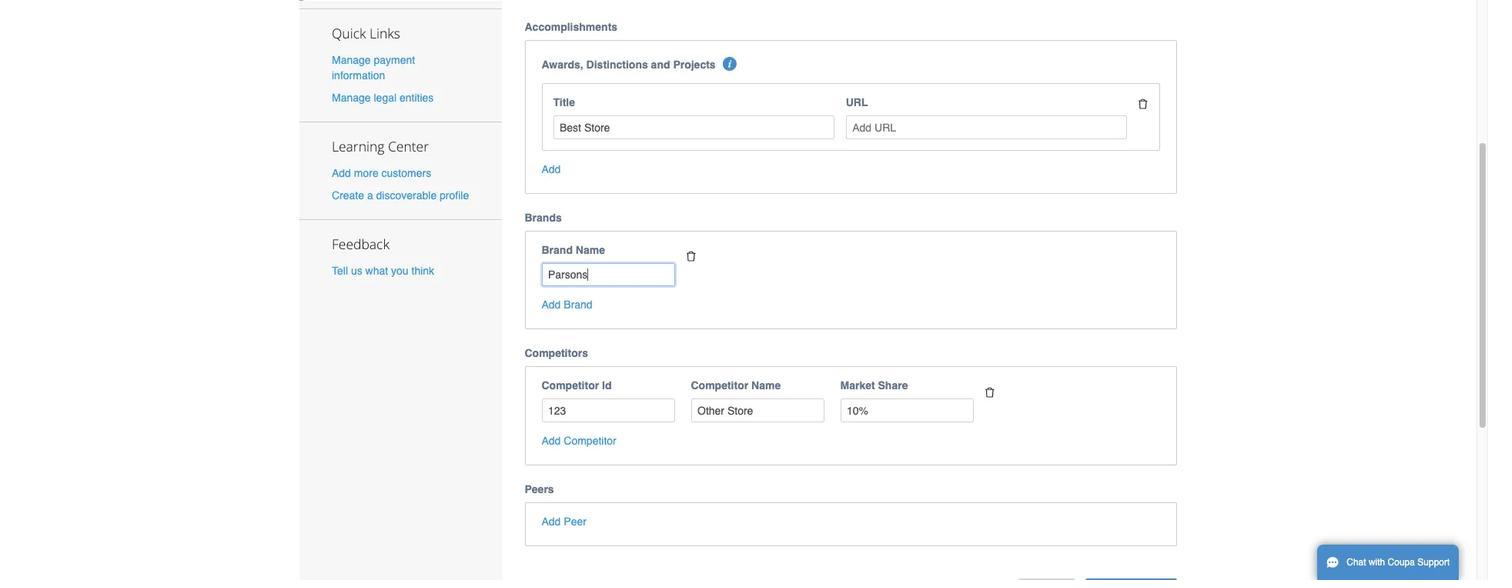 Task type: vqa. For each thing, say whether or not it's contained in the screenshot.
Sourcing
no



Task type: describe. For each thing, give the bounding box(es) containing it.
name for competitor name
[[752, 380, 781, 392]]

learning center
[[332, 137, 429, 155]]

discoverable
[[376, 190, 437, 202]]

links
[[370, 24, 400, 42]]

brands
[[525, 212, 562, 224]]

and
[[651, 59, 670, 71]]

competitor for competitor id
[[542, 380, 599, 392]]

awards, distinctions and projects
[[542, 59, 716, 71]]

add competitor
[[542, 435, 617, 447]]

add more customers link
[[332, 167, 431, 179]]

with
[[1369, 557, 1385, 568]]

competitors
[[525, 348, 588, 360]]

competitor name
[[691, 380, 781, 392]]

Title text field
[[553, 116, 834, 139]]

brand name
[[542, 244, 605, 256]]

add for add competitor
[[542, 435, 561, 447]]

add for add
[[542, 163, 561, 176]]

add more customers
[[332, 167, 431, 179]]

peer
[[564, 516, 587, 528]]

manage legal entities
[[332, 92, 434, 104]]

create a discoverable profile link
[[332, 190, 469, 202]]

projects
[[673, 59, 716, 71]]

peers
[[525, 484, 554, 496]]

coupa
[[1388, 557, 1415, 568]]

tell us what you think
[[332, 265, 434, 277]]

competitor id
[[542, 380, 612, 392]]

us
[[351, 265, 362, 277]]

tell us what you think button
[[332, 264, 434, 279]]

chat
[[1347, 557, 1366, 568]]

more
[[354, 167, 379, 179]]

name for brand name
[[576, 244, 605, 256]]

market
[[840, 380, 875, 392]]

competitor inside button
[[564, 435, 617, 447]]

add brand button
[[542, 298, 593, 313]]

manage payment information link
[[332, 54, 415, 81]]

chat with coupa support
[[1347, 557, 1450, 568]]

add peer button
[[542, 514, 587, 530]]

chat with coupa support button
[[1317, 545, 1459, 581]]

tell
[[332, 265, 348, 277]]

support
[[1418, 557, 1450, 568]]

url
[[846, 97, 868, 109]]

payment
[[374, 54, 415, 66]]



Task type: locate. For each thing, give the bounding box(es) containing it.
competitor down competitors
[[542, 380, 599, 392]]

name up competitor name text box
[[752, 380, 781, 392]]

id
[[602, 380, 612, 392]]

legal
[[374, 92, 397, 104]]

1 vertical spatial name
[[752, 380, 781, 392]]

add for add brand
[[542, 299, 561, 311]]

competitor for competitor name
[[691, 380, 749, 392]]

quick links
[[332, 24, 400, 42]]

add for add more customers
[[332, 167, 351, 179]]

1 vertical spatial manage
[[332, 92, 371, 104]]

Market Share text field
[[840, 399, 974, 423]]

competitor
[[542, 380, 599, 392], [691, 380, 749, 392], [564, 435, 617, 447]]

add up brands
[[542, 163, 561, 176]]

brand down brand name text box
[[564, 299, 593, 311]]

feedback
[[332, 235, 390, 254]]

a
[[367, 190, 373, 202]]

information
[[332, 69, 385, 81]]

add peer
[[542, 516, 587, 528]]

add for add peer
[[542, 516, 561, 528]]

title
[[553, 97, 575, 109]]

Competitor Name text field
[[691, 399, 824, 423]]

add up create
[[332, 167, 351, 179]]

market share
[[840, 380, 908, 392]]

center
[[388, 137, 429, 155]]

what
[[365, 265, 388, 277]]

add competitor button
[[542, 433, 617, 449]]

profile
[[440, 190, 469, 202]]

brand
[[542, 244, 573, 256], [564, 299, 593, 311]]

add button
[[542, 162, 561, 177]]

brand inside button
[[564, 299, 593, 311]]

add brand
[[542, 299, 593, 311]]

add up peers
[[542, 435, 561, 447]]

name
[[576, 244, 605, 256], [752, 380, 781, 392]]

0 vertical spatial brand
[[542, 244, 573, 256]]

think
[[412, 265, 434, 277]]

manage for manage payment information
[[332, 54, 371, 66]]

manage down the information
[[332, 92, 371, 104]]

entities
[[400, 92, 434, 104]]

manage for manage legal entities
[[332, 92, 371, 104]]

accomplishments
[[525, 21, 618, 33]]

URL text field
[[846, 116, 1127, 139]]

distinctions
[[586, 59, 648, 71]]

add
[[542, 163, 561, 176], [332, 167, 351, 179], [542, 299, 561, 311], [542, 435, 561, 447], [542, 516, 561, 528]]

2 manage from the top
[[332, 92, 371, 104]]

add left peer
[[542, 516, 561, 528]]

manage payment information
[[332, 54, 415, 81]]

create
[[332, 190, 364, 202]]

customers
[[382, 167, 431, 179]]

1 horizontal spatial name
[[752, 380, 781, 392]]

0 vertical spatial manage
[[332, 54, 371, 66]]

manage inside manage payment information
[[332, 54, 371, 66]]

manage
[[332, 54, 371, 66], [332, 92, 371, 104]]

name up brand name text box
[[576, 244, 605, 256]]

learning
[[332, 137, 385, 155]]

additional information image
[[723, 57, 737, 71]]

create a discoverable profile
[[332, 190, 469, 202]]

Brand Name text field
[[542, 263, 675, 287]]

brand down brands
[[542, 244, 573, 256]]

1 vertical spatial brand
[[564, 299, 593, 311]]

you
[[391, 265, 409, 277]]

manage legal entities link
[[332, 92, 434, 104]]

share
[[878, 380, 908, 392]]

add up competitors
[[542, 299, 561, 311]]

Competitor Id text field
[[542, 399, 675, 423]]

0 vertical spatial name
[[576, 244, 605, 256]]

manage up the information
[[332, 54, 371, 66]]

competitor up competitor name text box
[[691, 380, 749, 392]]

0 horizontal spatial name
[[576, 244, 605, 256]]

1 manage from the top
[[332, 54, 371, 66]]

awards,
[[542, 59, 583, 71]]

competitor down competitor id text box
[[564, 435, 617, 447]]

quick
[[332, 24, 366, 42]]



